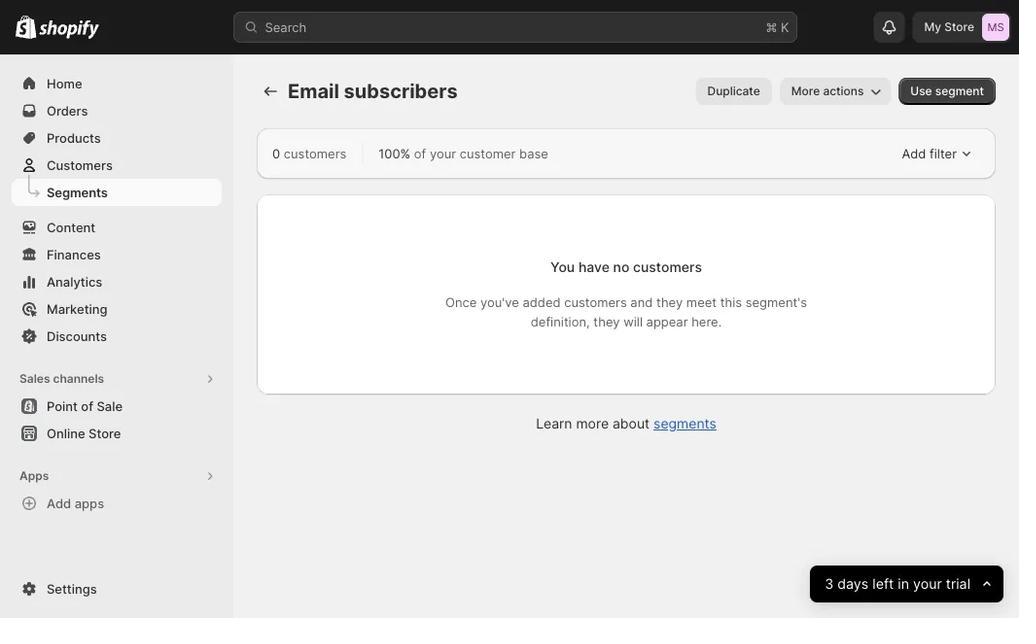 Task type: vqa. For each thing, say whether or not it's contained in the screenshot.
text field
no



Task type: locate. For each thing, give the bounding box(es) containing it.
sale
[[97, 399, 123, 414]]

shopify image
[[16, 15, 36, 39], [39, 20, 99, 39]]

customers up and
[[633, 259, 702, 276]]

store for online store
[[89, 426, 121, 441]]

apps button
[[12, 463, 222, 490]]

my store
[[924, 20, 974, 34]]

add for add apps
[[47, 496, 71, 511]]

1 horizontal spatial shopify image
[[39, 20, 99, 39]]

analytics link
[[12, 268, 222, 296]]

1 horizontal spatial customers
[[564, 295, 627, 310]]

they up appear
[[656, 295, 683, 310]]

discounts
[[47, 329, 107, 344]]

0 horizontal spatial add
[[47, 496, 71, 511]]

point
[[47, 399, 78, 414]]

segment
[[935, 84, 984, 98]]

settings link
[[12, 576, 222, 603]]

they left will
[[594, 314, 620, 329]]

1 vertical spatial your
[[913, 576, 942, 593]]

store
[[944, 20, 974, 34], [89, 426, 121, 441]]

my
[[924, 20, 941, 34]]

add left apps
[[47, 496, 71, 511]]

use segment button
[[899, 78, 996, 105]]

0 vertical spatial add
[[902, 146, 926, 161]]

point of sale
[[47, 399, 123, 414]]

of inside button
[[81, 399, 93, 414]]

2 vertical spatial customers
[[564, 295, 627, 310]]

of
[[414, 146, 426, 161], [81, 399, 93, 414]]

filter
[[930, 146, 957, 161]]

use
[[911, 84, 932, 98]]

online store button
[[0, 420, 233, 447]]

you
[[550, 259, 575, 276]]

online
[[47, 426, 85, 441]]

point of sale link
[[12, 393, 222, 420]]

trial
[[946, 576, 970, 593]]

1 horizontal spatial add
[[902, 146, 926, 161]]

actions
[[823, 84, 864, 98]]

store inside button
[[89, 426, 121, 441]]

1 vertical spatial of
[[81, 399, 93, 414]]

customers link
[[12, 152, 222, 179]]

k
[[781, 19, 789, 35]]

0
[[272, 146, 280, 161]]

segments link
[[12, 179, 222, 206]]

apps
[[19, 469, 49, 483]]

customers down have
[[564, 295, 627, 310]]

discounts link
[[12, 323, 222, 350]]

segments
[[47, 185, 108, 200]]

100%
[[379, 146, 411, 161]]

1 horizontal spatial of
[[414, 146, 426, 161]]

store for my store
[[944, 20, 974, 34]]

segments link
[[654, 416, 717, 432]]

online store link
[[12, 420, 222, 447]]

add left filter
[[902, 146, 926, 161]]

1 horizontal spatial your
[[913, 576, 942, 593]]

1 horizontal spatial store
[[944, 20, 974, 34]]

home link
[[12, 70, 222, 97]]

of left sale
[[81, 399, 93, 414]]

my store image
[[982, 14, 1009, 41]]

1 vertical spatial add
[[47, 496, 71, 511]]

days
[[837, 576, 868, 593]]

customers
[[284, 146, 346, 161], [633, 259, 702, 276], [564, 295, 627, 310]]

no
[[613, 259, 630, 276]]

have
[[578, 259, 610, 276]]

customers inside once you've added customers and they meet this segment's definition, they will appear here.
[[564, 295, 627, 310]]

0 vertical spatial they
[[656, 295, 683, 310]]

orders link
[[12, 97, 222, 124]]

1 vertical spatial customers
[[633, 259, 702, 276]]

marketing link
[[12, 296, 222, 323]]

0 horizontal spatial they
[[594, 314, 620, 329]]

0 vertical spatial customers
[[284, 146, 346, 161]]

this
[[720, 295, 742, 310]]

2 horizontal spatial customers
[[633, 259, 702, 276]]

your left customer
[[430, 146, 456, 161]]

sales channels
[[19, 372, 104, 386]]

add
[[902, 146, 926, 161], [47, 496, 71, 511]]

1 horizontal spatial they
[[656, 295, 683, 310]]

0 horizontal spatial of
[[81, 399, 93, 414]]

of right the 100%
[[414, 146, 426, 161]]

0 vertical spatial of
[[414, 146, 426, 161]]

0 vertical spatial your
[[430, 146, 456, 161]]

1 vertical spatial store
[[89, 426, 121, 441]]

added
[[523, 295, 561, 310]]

learn
[[536, 416, 572, 432]]

0 vertical spatial store
[[944, 20, 974, 34]]

settings
[[47, 582, 97, 597]]

customers for once you've added customers and they meet this segment's definition, they will appear here.
[[564, 295, 627, 310]]

0 horizontal spatial store
[[89, 426, 121, 441]]

⌘ k
[[766, 19, 789, 35]]

0 horizontal spatial your
[[430, 146, 456, 161]]

your
[[430, 146, 456, 161], [913, 576, 942, 593]]

3 days left in your trial
[[825, 576, 970, 593]]

content
[[47, 220, 95, 235]]

store down sale
[[89, 426, 121, 441]]

customers right '0'
[[284, 146, 346, 161]]

they
[[656, 295, 683, 310], [594, 314, 620, 329]]

of for sale
[[81, 399, 93, 414]]

store right my
[[944, 20, 974, 34]]

online store
[[47, 426, 121, 441]]

your right in
[[913, 576, 942, 593]]

point of sale button
[[0, 393, 233, 420]]

you've
[[480, 295, 519, 310]]

email subscribers
[[288, 79, 458, 103]]



Task type: describe. For each thing, give the bounding box(es) containing it.
your inside dropdown button
[[913, 576, 942, 593]]

0 customers
[[272, 146, 346, 161]]

in
[[898, 576, 909, 593]]

left
[[872, 576, 894, 593]]

sales
[[19, 372, 50, 386]]

appear
[[646, 314, 688, 329]]

use segment
[[911, 84, 984, 98]]

home
[[47, 76, 82, 91]]

add filter button
[[894, 140, 980, 167]]

of for your
[[414, 146, 426, 161]]

add filter
[[902, 146, 957, 161]]

customers for you have no customers
[[633, 259, 702, 276]]

3
[[825, 576, 833, 593]]

about
[[613, 416, 650, 432]]

sales channels button
[[12, 366, 222, 393]]

0 horizontal spatial customers
[[284, 146, 346, 161]]

products link
[[12, 124, 222, 152]]

marketing
[[47, 301, 107, 317]]

orders
[[47, 103, 88, 118]]

and
[[630, 295, 653, 310]]

duplicate button
[[696, 78, 772, 105]]

3 days left in your trial button
[[810, 566, 1004, 603]]

segments
[[654, 416, 717, 432]]

add apps
[[47, 496, 104, 511]]

meet
[[686, 295, 717, 310]]

definition,
[[531, 314, 590, 329]]

segment's
[[746, 295, 807, 310]]

add apps button
[[12, 490, 222, 517]]

1 vertical spatial they
[[594, 314, 620, 329]]

more actions
[[791, 84, 864, 98]]

will
[[623, 314, 643, 329]]

0 horizontal spatial shopify image
[[16, 15, 36, 39]]

customer
[[460, 146, 516, 161]]

⌘
[[766, 19, 777, 35]]

apps
[[75, 496, 104, 511]]

you have no customers
[[550, 259, 702, 276]]

finances link
[[12, 241, 222, 268]]

duplicate
[[707, 84, 760, 98]]

search
[[265, 19, 307, 35]]

more
[[576, 416, 609, 432]]

customers
[[47, 158, 113, 173]]

products
[[47, 130, 101, 145]]

add for add filter
[[902, 146, 926, 161]]

once
[[445, 295, 477, 310]]

content link
[[12, 214, 222, 241]]

finances
[[47, 247, 101, 262]]

here.
[[692, 314, 722, 329]]

subscribers
[[344, 79, 458, 103]]

email
[[288, 79, 339, 103]]

more actions button
[[780, 78, 891, 105]]

channels
[[53, 372, 104, 386]]

100% of your customer base
[[379, 146, 548, 161]]

learn more about segments
[[536, 416, 717, 432]]

once you've added customers and they meet this segment's definition, they will appear here.
[[445, 295, 807, 329]]

more
[[791, 84, 820, 98]]

base
[[519, 146, 548, 161]]

analytics
[[47, 274, 102, 289]]



